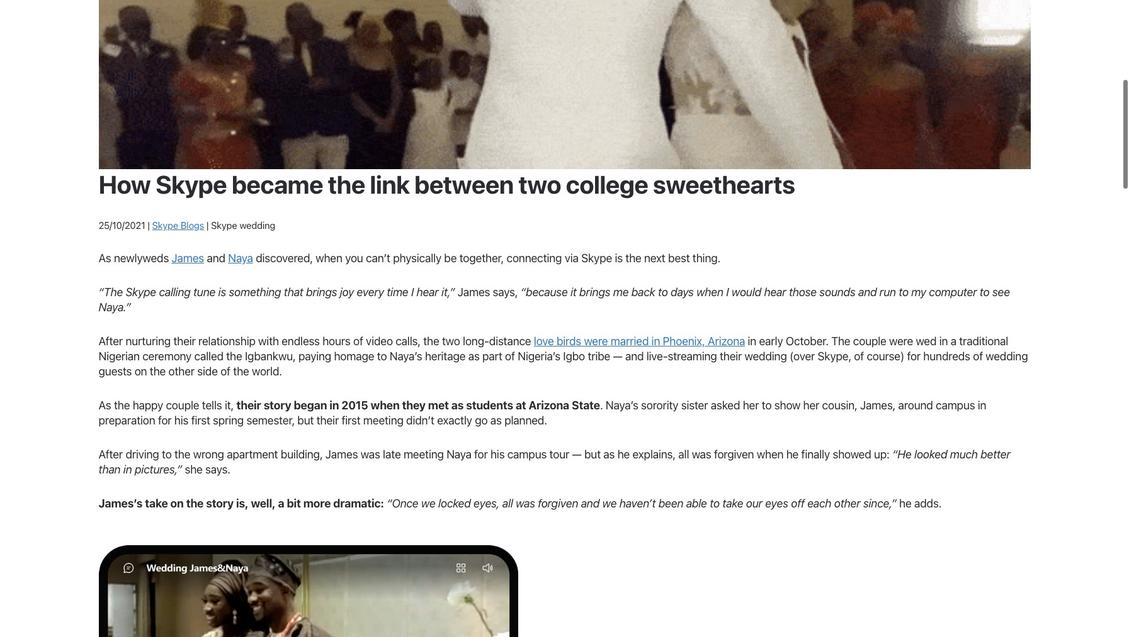 Task type: locate. For each thing, give the bounding box(es) containing it.
locked
[[438, 497, 471, 510]]

1 horizontal spatial her
[[803, 399, 819, 412]]

exactly
[[437, 414, 472, 427]]

couple left tells
[[166, 399, 199, 412]]

0 horizontal spatial campus
[[507, 448, 547, 461]]

hours
[[323, 335, 351, 348]]

0 horizontal spatial i
[[411, 286, 414, 299]]

and down "married"
[[625, 350, 644, 363]]

0 horizontal spatial a
[[278, 497, 284, 510]]

2 after from the top
[[99, 448, 123, 461]]

0 vertical spatial campus
[[936, 399, 975, 412]]

at
[[516, 399, 526, 412]]

i right time
[[411, 286, 414, 299]]

1 horizontal spatial he
[[786, 448, 799, 461]]

as inside in early october. the couple were wed in a traditional nigerian ceremony called the igbankwu, paying homage to naya's heritage as part of nigeria's igbo tribe — and live-streaming their wedding (over skype, of course) for hundreds of wedding guests on the other side of the world.
[[468, 350, 480, 363]]

go
[[475, 414, 488, 427]]

0 horizontal spatial take
[[145, 497, 168, 510]]

haven't
[[620, 497, 656, 510]]

skype blogs link
[[152, 220, 204, 231]]

guests
[[99, 365, 132, 378]]

campus right around in the bottom right of the page
[[936, 399, 975, 412]]

would
[[732, 286, 761, 299]]

"because it brings me back to days when i would hear those sounds and run to my computer to see naya."
[[99, 286, 1010, 314]]

1 | from the left
[[148, 220, 150, 231]]

as down long-
[[468, 350, 480, 363]]

1 vertical spatial forgiven
[[538, 497, 578, 510]]

a
[[951, 335, 957, 348], [278, 497, 284, 510]]

for
[[907, 350, 921, 363], [158, 414, 172, 427], [474, 448, 488, 461]]

eyes
[[765, 497, 788, 510]]

2 as from the top
[[99, 399, 111, 412]]

but right tour
[[584, 448, 601, 461]]

when left they
[[371, 399, 400, 412]]

1 horizontal spatial a
[[951, 335, 957, 348]]

1 horizontal spatial arizona
[[708, 335, 745, 348]]

1 her from the left
[[743, 399, 759, 412]]

naya down exactly
[[447, 448, 472, 461]]

1 horizontal spatial but
[[584, 448, 601, 461]]

their
[[173, 335, 196, 348], [720, 350, 742, 363], [236, 399, 261, 412], [317, 414, 339, 427]]

— right tour
[[572, 448, 582, 461]]

0 horizontal spatial |
[[148, 220, 150, 231]]

couple up course)
[[853, 335, 887, 348]]

off
[[791, 497, 805, 510]]

to left "my" at top
[[899, 286, 909, 299]]

igbo
[[563, 350, 585, 363]]

on down pictures,"
[[170, 497, 184, 510]]

since,"
[[863, 497, 897, 510]]

0 horizontal spatial we
[[421, 497, 436, 510]]

skype,
[[818, 350, 851, 363]]

hear
[[417, 286, 439, 299], [764, 286, 786, 299]]

how
[[99, 169, 151, 199]]

1 hear from the left
[[417, 286, 439, 299]]

calling
[[159, 286, 191, 299]]

brings left joy on the left of the page
[[306, 286, 337, 299]]

0 vertical spatial two
[[518, 169, 561, 199]]

0 horizontal spatial wedding
[[239, 220, 275, 231]]

0 horizontal spatial story
[[206, 497, 234, 510]]

| right blogs
[[206, 220, 209, 231]]

0 vertical spatial forgiven
[[714, 448, 754, 461]]

take down pictures,"
[[145, 497, 168, 510]]

2 vertical spatial james
[[325, 448, 358, 461]]

0 horizontal spatial is
[[218, 286, 226, 299]]

semester,
[[247, 414, 295, 427]]

their right it,
[[236, 399, 261, 412]]

skype up blogs
[[156, 169, 227, 199]]

naya."
[[99, 301, 131, 314]]

other down ceremony
[[168, 365, 195, 378]]

1 horizontal spatial was
[[516, 497, 535, 510]]

0 vertical spatial meeting
[[363, 414, 404, 427]]

we left haven't
[[602, 497, 617, 510]]

1 horizontal spatial wedding
[[745, 350, 787, 363]]

their inside ". naya's sorority sister asked her to show her cousin, james, around campus in preparation for his first spring semester, but their first meeting didn't exactly go as planned."
[[317, 414, 339, 427]]

i left would
[[726, 286, 729, 299]]

1 vertical spatial all
[[502, 497, 513, 510]]

was right the explains,
[[692, 448, 711, 461]]

meeting right late
[[404, 448, 444, 461]]

skype right blogs
[[211, 220, 237, 231]]

to left show
[[762, 399, 772, 412]]

1 horizontal spatial story
[[264, 399, 291, 412]]

2 horizontal spatial wedding
[[986, 350, 1028, 363]]

to inside ". naya's sorority sister asked her to show her cousin, james, around campus in preparation for his first spring semester, but their first meeting didn't exactly go as planned."
[[762, 399, 772, 412]]

2 vertical spatial for
[[474, 448, 488, 461]]

0 vertical spatial couple
[[853, 335, 887, 348]]

meeting inside ". naya's sorority sister asked her to show her cousin, james, around campus in preparation for his first spring semester, but their first meeting didn't exactly go as planned."
[[363, 414, 404, 427]]

as
[[468, 350, 480, 363], [451, 399, 464, 412], [490, 414, 502, 427], [604, 448, 615, 461]]

arizona
[[708, 335, 745, 348], [529, 399, 569, 412]]

| right 25/10/2021
[[148, 220, 150, 231]]

distance
[[489, 335, 531, 348]]

0 vertical spatial naya's
[[390, 350, 422, 363]]

1 vertical spatial naya's
[[606, 399, 638, 412]]

in up "live-"
[[652, 335, 660, 348]]

and inside in early october. the couple were wed in a traditional nigerian ceremony called the igbankwu, paying homage to naya's heritage as part of nigeria's igbo tribe — and live-streaming their wedding (over skype, of course) for hundreds of wedding guests on the other side of the world.
[[625, 350, 644, 363]]

0 vertical spatial after
[[99, 335, 123, 348]]

after up nigerian
[[99, 335, 123, 348]]

as up preparation
[[99, 399, 111, 412]]

naya's inside in early october. the couple were wed in a traditional nigerian ceremony called the igbankwu, paying homage to naya's heritage as part of nigeria's igbo tribe — and live-streaming their wedding (over skype, of course) for hundreds of wedding guests on the other side of the world.
[[390, 350, 422, 363]]

hear left those
[[764, 286, 786, 299]]

when
[[316, 252, 342, 265], [697, 286, 723, 299], [371, 399, 400, 412], [757, 448, 784, 461]]

1 horizontal spatial were
[[889, 335, 913, 348]]

i inside "because it brings me back to days when i would hear those sounds and run to my computer to see naya."
[[726, 286, 729, 299]]

1 horizontal spatial brings
[[579, 286, 610, 299]]

on inside in early october. the couple were wed in a traditional nigerian ceremony called the igbankwu, paying homage to naya's heritage as part of nigeria's igbo tribe — and live-streaming their wedding (over skype, of course) for hundreds of wedding guests on the other side of the world.
[[135, 365, 147, 378]]

says.
[[205, 463, 230, 476]]

her right asked
[[743, 399, 759, 412]]

for inside in early october. the couple were wed in a traditional nigerian ceremony called the igbankwu, paying homage to naya's heritage as part of nigeria's igbo tribe — and live-streaming their wedding (over skype, of course) for hundreds of wedding guests on the other side of the world.
[[907, 350, 921, 363]]

see
[[992, 286, 1010, 299]]

and inside "because it brings me back to days when i would hear those sounds and run to my computer to see naya."
[[858, 286, 877, 299]]

1 horizontal spatial i
[[726, 286, 729, 299]]

a inside in early october. the couple were wed in a traditional nigerian ceremony called the igbankwu, paying homage to naya's heritage as part of nigeria's igbo tribe — and live-streaming their wedding (over skype, of course) for hundreds of wedding guests on the other side of the world.
[[951, 335, 957, 348]]

—
[[613, 350, 623, 363], [572, 448, 582, 461]]

the
[[328, 169, 365, 199], [626, 252, 642, 265], [423, 335, 439, 348], [226, 350, 242, 363], [150, 365, 166, 378], [233, 365, 249, 378], [114, 399, 130, 412], [174, 448, 190, 461], [186, 497, 204, 510]]

1 vertical spatial after
[[99, 448, 123, 461]]

were up course)
[[889, 335, 913, 348]]

1 horizontal spatial james
[[325, 448, 358, 461]]

to left days at the right top of the page
[[658, 286, 668, 299]]

as up "the
[[99, 252, 111, 265]]

she says.
[[182, 463, 230, 476]]

1 vertical spatial couple
[[166, 399, 199, 412]]

1 after from the top
[[99, 335, 123, 348]]

couple
[[853, 335, 887, 348], [166, 399, 199, 412]]

it,"
[[441, 286, 455, 299]]

"he
[[892, 448, 912, 461]]

naya
[[228, 252, 253, 265], [447, 448, 472, 461]]

was left late
[[361, 448, 380, 461]]

1 horizontal spatial for
[[474, 448, 488, 461]]

1 as from the top
[[99, 252, 111, 265]]

but down began at the bottom left of page
[[297, 414, 314, 427]]

1 vertical spatial campus
[[507, 448, 547, 461]]

the left 'link' on the top left of the page
[[328, 169, 365, 199]]

brings right it
[[579, 286, 610, 299]]

their inside in early october. the couple were wed in a traditional nigerian ceremony called the igbankwu, paying homage to naya's heritage as part of nigeria's igbo tribe — and live-streaming their wedding (over skype, of course) for hundreds of wedding guests on the other side of the world.
[[720, 350, 742, 363]]

in up better
[[978, 399, 986, 412]]

james down 25/10/2021 | skype blogs | skype wedding
[[172, 252, 204, 265]]

she
[[185, 463, 203, 476]]

0 horizontal spatial naya's
[[390, 350, 422, 363]]

0 vertical spatial his
[[174, 414, 188, 427]]

other right each on the bottom of the page
[[834, 497, 861, 510]]

1 horizontal spatial —
[[613, 350, 623, 363]]

after
[[99, 335, 123, 348], [99, 448, 123, 461]]

his left spring on the bottom left of the page
[[174, 414, 188, 427]]

story left is,
[[206, 497, 234, 510]]

take left our
[[723, 497, 743, 510]]

1 we from the left
[[421, 497, 436, 510]]

2 horizontal spatial he
[[899, 497, 912, 510]]

of right side
[[220, 365, 230, 378]]

nurturing
[[126, 335, 171, 348]]

for down wed in the bottom right of the page
[[907, 350, 921, 363]]

live-
[[647, 350, 668, 363]]

gif showing james and naya on their wedding day having fun. image
[[99, 0, 1031, 169]]

her right show
[[803, 399, 819, 412]]

in inside ". naya's sorority sister asked her to show her cousin, james, around campus in preparation for his first spring semester, but their first meeting didn't exactly go as planned."
[[978, 399, 986, 412]]

0 horizontal spatial other
[[168, 365, 195, 378]]

james right building,
[[325, 448, 358, 461]]

his
[[174, 414, 188, 427], [491, 448, 505, 461]]

0 vertical spatial a
[[951, 335, 957, 348]]

for inside ". naya's sorority sister asked her to show her cousin, james, around campus in preparation for his first spring semester, but their first meeting didn't exactly go as planned."
[[158, 414, 172, 427]]

the up heritage
[[423, 335, 439, 348]]

and left run on the right of the page
[[858, 286, 877, 299]]

back
[[631, 286, 655, 299]]

1 i from the left
[[411, 286, 414, 299]]

october.
[[786, 335, 829, 348]]

the down relationship
[[226, 350, 242, 363]]

2 take from the left
[[723, 497, 743, 510]]

2 brings from the left
[[579, 286, 610, 299]]

their down began at the bottom left of page
[[317, 414, 339, 427]]

0 horizontal spatial her
[[743, 399, 759, 412]]

1 horizontal spatial naya
[[447, 448, 472, 461]]

0 horizontal spatial for
[[158, 414, 172, 427]]

1 vertical spatial naya
[[447, 448, 472, 461]]

as left the explains,
[[604, 448, 615, 461]]

0 vertical spatial on
[[135, 365, 147, 378]]

after nurturing their relationship with endless hours of video calls, the two long-distance love birds were married in phoenix, arizona
[[99, 335, 745, 348]]

0 horizontal spatial —
[[572, 448, 582, 461]]

0 vertical spatial for
[[907, 350, 921, 363]]

0 vertical spatial naya
[[228, 252, 253, 265]]

1 horizontal spatial other
[[834, 497, 861, 510]]

hear left it,"
[[417, 286, 439, 299]]

1 vertical spatial james
[[458, 286, 490, 299]]

1 vertical spatial his
[[491, 448, 505, 461]]

2 horizontal spatial for
[[907, 350, 921, 363]]

for down happy
[[158, 414, 172, 427]]

well,
[[251, 497, 276, 510]]

to down video
[[377, 350, 387, 363]]

late
[[383, 448, 401, 461]]

1 first from the left
[[191, 414, 210, 427]]

2 her from the left
[[803, 399, 819, 412]]

is
[[615, 252, 623, 265], [218, 286, 226, 299]]

— right tribe
[[613, 350, 623, 363]]

as for as the happy couple tells it, their story began in 2015 when they met as students at arizona state
[[99, 399, 111, 412]]

a left bit
[[278, 497, 284, 510]]

we right "once
[[421, 497, 436, 510]]

picture of james and naya. image
[[99, 546, 518, 638]]

wedding
[[239, 220, 275, 231], [745, 350, 787, 363], [986, 350, 1028, 363]]

0 horizontal spatial james
[[172, 252, 204, 265]]

when right days at the right top of the page
[[697, 286, 723, 299]]

0 vertical spatial but
[[297, 414, 314, 427]]

0 horizontal spatial but
[[297, 414, 314, 427]]

that
[[284, 286, 303, 299]]

endless
[[282, 335, 320, 348]]

campus left tour
[[507, 448, 547, 461]]

were inside in early october. the couple were wed in a traditional nigerian ceremony called the igbankwu, paying homage to naya's heritage as part of nigeria's igbo tribe — and live-streaming their wedding (over skype, of course) for hundreds of wedding guests on the other side of the world.
[[889, 335, 913, 348]]

james
[[172, 252, 204, 265], [458, 286, 490, 299], [325, 448, 358, 461]]

0 vertical spatial story
[[264, 399, 291, 412]]

long-
[[463, 335, 489, 348]]

meeting down 2015
[[363, 414, 404, 427]]

of down distance
[[505, 350, 515, 363]]

the up preparation
[[114, 399, 130, 412]]

0 horizontal spatial naya
[[228, 252, 253, 265]]

of down "traditional"
[[973, 350, 983, 363]]

spring
[[213, 414, 244, 427]]

2 hear from the left
[[764, 286, 786, 299]]

his down planned.
[[491, 448, 505, 461]]

1 horizontal spatial campus
[[936, 399, 975, 412]]

he left adds.
[[899, 497, 912, 510]]

for down go
[[474, 448, 488, 461]]

1 vertical spatial for
[[158, 414, 172, 427]]

1 vertical spatial arizona
[[529, 399, 569, 412]]

he left finally
[[786, 448, 799, 461]]

as inside ". naya's sorority sister asked her to show her cousin, james, around campus in preparation for his first spring semester, but their first meeting didn't exactly go as planned."
[[490, 414, 502, 427]]

1 horizontal spatial take
[[723, 497, 743, 510]]

naya up something
[[228, 252, 253, 265]]

1 horizontal spatial couple
[[853, 335, 887, 348]]

naya's right .
[[606, 399, 638, 412]]

when left you
[[316, 252, 342, 265]]

it
[[571, 286, 577, 299]]

0 vertical spatial —
[[613, 350, 623, 363]]

2 first from the left
[[342, 414, 361, 427]]

than
[[99, 463, 121, 476]]

a up hundreds
[[951, 335, 957, 348]]

joy
[[340, 286, 354, 299]]

pictures,"
[[135, 463, 182, 476]]

of right the skype,
[[854, 350, 864, 363]]

2 were from the left
[[889, 335, 913, 348]]

happy
[[133, 399, 163, 412]]

tour
[[549, 448, 569, 461]]

1 horizontal spatial is
[[615, 252, 623, 265]]

forgiven
[[714, 448, 754, 461], [538, 497, 578, 510]]

time
[[387, 286, 408, 299]]

naya's
[[390, 350, 422, 363], [606, 399, 638, 412]]

(over
[[790, 350, 815, 363]]

apartment
[[227, 448, 278, 461]]

sorority
[[641, 399, 679, 412]]

the left next
[[626, 252, 642, 265]]

25/10/2021 | skype blogs | skype wedding
[[99, 220, 275, 231]]

me
[[613, 286, 629, 299]]

after up 'than'
[[99, 448, 123, 461]]

take
[[145, 497, 168, 510], [723, 497, 743, 510]]

1 vertical spatial —
[[572, 448, 582, 461]]

wedding down "traditional"
[[986, 350, 1028, 363]]

0 horizontal spatial on
[[135, 365, 147, 378]]

to
[[658, 286, 668, 299], [899, 286, 909, 299], [980, 286, 990, 299], [377, 350, 387, 363], [762, 399, 772, 412], [162, 448, 172, 461], [710, 497, 720, 510]]

1 horizontal spatial his
[[491, 448, 505, 461]]

0 vertical spatial is
[[615, 252, 623, 265]]

how skype became the link between two college sweethearts
[[99, 169, 795, 199]]

all right the explains,
[[678, 448, 689, 461]]

1 horizontal spatial on
[[170, 497, 184, 510]]

wedding up naya link
[[239, 220, 275, 231]]

0 vertical spatial all
[[678, 448, 689, 461]]

and left naya link
[[207, 252, 225, 265]]

in
[[652, 335, 660, 348], [748, 335, 756, 348], [939, 335, 948, 348], [329, 399, 339, 412], [978, 399, 986, 412], [123, 463, 132, 476]]

finally
[[801, 448, 830, 461]]

bit
[[287, 497, 301, 510]]

1 horizontal spatial naya's
[[606, 399, 638, 412]]

is up the me
[[615, 252, 623, 265]]

as for as newlyweds james and naya discovered, when you can't physically be together, connecting via skype is the next best thing.
[[99, 252, 111, 265]]

1 vertical spatial other
[[834, 497, 861, 510]]

our
[[746, 497, 763, 510]]

arizona up planned.
[[529, 399, 569, 412]]

0 horizontal spatial hear
[[417, 286, 439, 299]]

arizona up 'streaming'
[[708, 335, 745, 348]]

0 horizontal spatial first
[[191, 414, 210, 427]]

it,
[[225, 399, 234, 412]]

1 horizontal spatial hear
[[764, 286, 786, 299]]

in right 'than'
[[123, 463, 132, 476]]

were
[[584, 335, 608, 348], [889, 335, 913, 348]]

calls,
[[396, 335, 421, 348]]

students
[[466, 399, 513, 412]]

1 horizontal spatial two
[[518, 169, 561, 199]]

2 i from the left
[[726, 286, 729, 299]]

naya's down calls,
[[390, 350, 422, 363]]

1 vertical spatial is
[[218, 286, 226, 299]]

0 horizontal spatial his
[[174, 414, 188, 427]]

1 horizontal spatial |
[[206, 220, 209, 231]]

on
[[135, 365, 147, 378], [170, 497, 184, 510]]

1 horizontal spatial first
[[342, 414, 361, 427]]

0 vertical spatial as
[[99, 252, 111, 265]]

newlyweds
[[114, 252, 169, 265]]

looked
[[914, 448, 947, 461]]

story
[[264, 399, 291, 412], [206, 497, 234, 510]]

in inside "he looked much better than in pictures,"
[[123, 463, 132, 476]]

0 horizontal spatial were
[[584, 335, 608, 348]]

after for after driving to the wrong apartment building, james was late meeting naya for his campus tour — but as he explains, all was forgiven when he finally showed up:
[[99, 448, 123, 461]]

their up ceremony
[[173, 335, 196, 348]]

in left 2015
[[329, 399, 339, 412]]



Task type: describe. For each thing, give the bounding box(es) containing it.
when inside "because it brings me back to days when i would hear those sounds and run to my computer to see naya."
[[697, 286, 723, 299]]

1 vertical spatial story
[[206, 497, 234, 510]]

0 horizontal spatial arizona
[[529, 399, 569, 412]]

run
[[880, 286, 896, 299]]

course)
[[867, 350, 904, 363]]

his inside ". naya's sorority sister asked her to show her cousin, james, around campus in preparation for his first spring semester, but their first meeting didn't exactly go as planned."
[[174, 414, 188, 427]]

you
[[345, 252, 363, 265]]

homage
[[334, 350, 374, 363]]

in up hundreds
[[939, 335, 948, 348]]

0 horizontal spatial all
[[502, 497, 513, 510]]

each
[[807, 497, 832, 510]]

1 horizontal spatial forgiven
[[714, 448, 754, 461]]

2015
[[341, 399, 368, 412]]

2 horizontal spatial was
[[692, 448, 711, 461]]

able
[[686, 497, 707, 510]]

the down she at the left bottom of the page
[[186, 497, 204, 510]]

world.
[[252, 365, 282, 378]]

0 horizontal spatial two
[[442, 335, 460, 348]]

igbankwu,
[[245, 350, 296, 363]]

1 brings from the left
[[306, 286, 337, 299]]

met
[[428, 399, 449, 412]]

says,
[[493, 286, 518, 299]]

can't
[[366, 252, 390, 265]]

0 horizontal spatial was
[[361, 448, 380, 461]]

skype right via
[[581, 252, 612, 265]]

couple inside in early october. the couple were wed in a traditional nigerian ceremony called the igbankwu, paying homage to naya's heritage as part of nigeria's igbo tribe — and live-streaming their wedding (over skype, of course) for hundreds of wedding guests on the other side of the world.
[[853, 335, 887, 348]]

every
[[357, 286, 384, 299]]

the down ceremony
[[150, 365, 166, 378]]

0 horizontal spatial forgiven
[[538, 497, 578, 510]]

1 were from the left
[[584, 335, 608, 348]]

state
[[572, 399, 600, 412]]

the left world. on the left bottom
[[233, 365, 249, 378]]

via
[[565, 252, 579, 265]]

eyes,
[[474, 497, 500, 510]]

dramatic:
[[333, 497, 384, 510]]

in early october. the couple were wed in a traditional nigerian ceremony called the igbankwu, paying homage to naya's heritage as part of nigeria's igbo tribe — and live-streaming their wedding (over skype, of course) for hundreds of wedding guests on the other side of the world.
[[99, 335, 1028, 378]]

began
[[294, 399, 327, 412]]

1 vertical spatial meeting
[[404, 448, 444, 461]]

tribe
[[588, 350, 610, 363]]

those
[[789, 286, 817, 299]]

1 vertical spatial a
[[278, 497, 284, 510]]

cousin,
[[822, 399, 858, 412]]

to right able
[[710, 497, 720, 510]]

campus inside ". naya's sorority sister asked her to show her cousin, james, around campus in preparation for his first spring semester, but their first meeting didn't exactly go as planned."
[[936, 399, 975, 412]]

2 we from the left
[[602, 497, 617, 510]]

brings inside "because it brings me back to days when i would hear those sounds and run to my computer to see naya."
[[579, 286, 610, 299]]

0 horizontal spatial he
[[618, 448, 630, 461]]

skype left blogs
[[152, 220, 178, 231]]

0 vertical spatial james
[[172, 252, 204, 265]]

they
[[402, 399, 426, 412]]

called
[[194, 350, 223, 363]]

heritage
[[425, 350, 466, 363]]

adds.
[[914, 497, 942, 510]]

of up homage
[[353, 335, 363, 348]]

. naya's sorority sister asked her to show her cousin, james, around campus in preparation for his first spring semester, but their first meeting didn't exactly go as planned.
[[99, 399, 986, 427]]

to inside in early october. the couple were wed in a traditional nigerian ceremony called the igbankwu, paying homage to naya's heritage as part of nigeria's igbo tribe — and live-streaming their wedding (over skype, of course) for hundreds of wedding guests on the other side of the world.
[[377, 350, 387, 363]]

college
[[566, 169, 648, 199]]

my
[[911, 286, 926, 299]]

something
[[229, 286, 281, 299]]

best
[[668, 252, 690, 265]]

.
[[600, 399, 603, 412]]

around
[[898, 399, 933, 412]]

is,
[[236, 497, 248, 510]]

sister
[[681, 399, 708, 412]]

love
[[534, 335, 554, 348]]

much
[[950, 448, 978, 461]]

part
[[482, 350, 502, 363]]

1 horizontal spatial all
[[678, 448, 689, 461]]

and left haven't
[[581, 497, 600, 510]]

but inside ". naya's sorority sister asked her to show her cousin, james, around campus in preparation for his first spring semester, but their first meeting didn't exactly go as planned."
[[297, 414, 314, 427]]

discovered,
[[256, 252, 313, 265]]

streaming
[[668, 350, 717, 363]]

skype right "the
[[126, 286, 156, 299]]

between
[[414, 169, 514, 199]]

traditional
[[959, 335, 1008, 348]]

1 vertical spatial on
[[170, 497, 184, 510]]

25/10/2021
[[99, 220, 145, 231]]

"the
[[99, 286, 123, 299]]

naya's inside ". naya's sorority sister asked her to show her cousin, james, around campus in preparation for his first spring semester, but their first meeting didn't exactly go as planned."
[[606, 399, 638, 412]]

building,
[[281, 448, 323, 461]]

side
[[197, 365, 218, 378]]

as newlyweds james and naya discovered, when you can't physically be together, connecting via skype is the next best thing.
[[99, 252, 721, 265]]

wrong
[[193, 448, 224, 461]]

as the happy couple tells it, their story began in 2015 when they met as students at arizona state
[[99, 399, 600, 412]]

other inside in early october. the couple were wed in a traditional nigerian ceremony called the igbankwu, paying homage to naya's heritage as part of nigeria's igbo tribe — and live-streaming their wedding (over skype, of course) for hundreds of wedding guests on the other side of the world.
[[168, 365, 195, 378]]

when left finally
[[757, 448, 784, 461]]

tune
[[193, 286, 215, 299]]

james's take on the story is, well, a bit more dramatic: "once we locked eyes, all was forgiven and we haven't been able to take our eyes off each other since," he adds.
[[99, 497, 942, 510]]

tells
[[202, 399, 222, 412]]

hundreds
[[923, 350, 970, 363]]

birds
[[557, 335, 581, 348]]

2 | from the left
[[206, 220, 209, 231]]

relationship
[[198, 335, 256, 348]]

james's
[[99, 497, 143, 510]]

to left see
[[980, 286, 990, 299]]

be
[[444, 252, 457, 265]]

naya link
[[228, 252, 253, 265]]

became
[[232, 169, 323, 199]]

physically
[[393, 252, 441, 265]]

link
[[370, 169, 410, 199]]

sounds
[[820, 286, 856, 299]]

"because
[[521, 286, 568, 299]]

love birds were married in phoenix, arizona link
[[534, 335, 745, 348]]

didn't
[[406, 414, 434, 427]]

as up exactly
[[451, 399, 464, 412]]

1 take from the left
[[145, 497, 168, 510]]

in left early
[[748, 335, 756, 348]]

the up she at the left bottom of the page
[[174, 448, 190, 461]]

— inside in early october. the couple were wed in a traditional nigerian ceremony called the igbankwu, paying homage to naya's heritage as part of nigeria's igbo tribe — and live-streaming their wedding (over skype, of course) for hundreds of wedding guests on the other side of the world.
[[613, 350, 623, 363]]

with
[[258, 335, 279, 348]]

up:
[[874, 448, 890, 461]]

together,
[[460, 252, 504, 265]]

to up pictures,"
[[162, 448, 172, 461]]

phoenix,
[[663, 335, 705, 348]]

blogs
[[181, 220, 204, 231]]

hear inside "because it brings me back to days when i would hear those sounds and run to my computer to see naya."
[[764, 286, 786, 299]]

computer
[[929, 286, 977, 299]]

0 horizontal spatial couple
[[166, 399, 199, 412]]

after for after nurturing their relationship with endless hours of video calls, the two long-distance love birds were married in phoenix, arizona
[[99, 335, 123, 348]]

0 vertical spatial arizona
[[708, 335, 745, 348]]

thing.
[[693, 252, 721, 265]]



Task type: vqa. For each thing, say whether or not it's contained in the screenshot.
second unit from right
no



